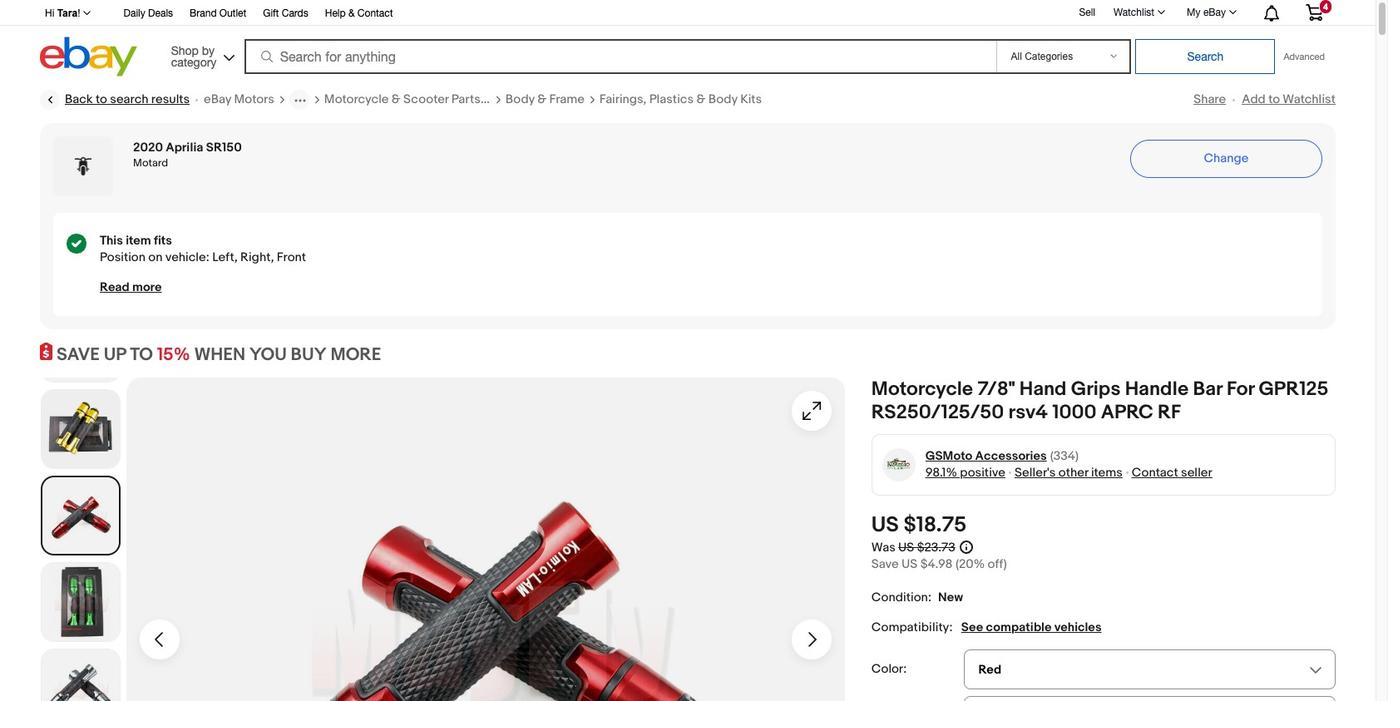 Task type: describe. For each thing, give the bounding box(es) containing it.
shop by category button
[[164, 37, 238, 73]]

my ebay
[[1187, 7, 1226, 18]]

gift cards link
[[263, 5, 308, 23]]

other
[[1059, 465, 1089, 480]]

hand
[[1020, 377, 1067, 401]]

7/8"
[[978, 377, 1015, 401]]

picture 14 of 17 image
[[42, 563, 120, 641]]

motorcycle for motorcycle & scooter parts & accessories
[[324, 91, 389, 107]]

motorcycle for motorcycle 7/8" hand grips handle bar for gpr125 rs250/125/50 rsv4 1000 aprc rf
[[872, 377, 973, 401]]

motorcycle & scooter parts & accessories
[[324, 91, 567, 107]]

add to watchlist
[[1242, 92, 1336, 107]]

read more button
[[100, 279, 162, 295]]

0 vertical spatial us
[[872, 512, 899, 538]]

back
[[65, 91, 93, 107]]

$4.98
[[921, 556, 953, 572]]

category
[[171, 55, 217, 69]]

was us $23.73
[[872, 539, 956, 555]]

you
[[249, 344, 287, 366]]

98.1%
[[926, 465, 957, 480]]

contact inside account navigation
[[358, 7, 393, 19]]

help & contact link
[[325, 5, 393, 23]]

aprc
[[1101, 401, 1154, 424]]

contact seller
[[1132, 465, 1213, 480]]

hi tara !
[[45, 7, 80, 19]]

sr150
[[206, 140, 242, 156]]

condition: new
[[872, 589, 963, 605]]

contact seller link
[[1132, 465, 1213, 480]]

body & frame link
[[506, 91, 585, 108]]

4
[[1323, 2, 1328, 12]]

& right parts
[[483, 91, 493, 107]]

advanced
[[1284, 52, 1325, 62]]

item
[[126, 233, 151, 249]]

more
[[331, 344, 381, 366]]

1000
[[1053, 401, 1097, 424]]

accessories inside 'link'
[[495, 91, 567, 107]]

when
[[194, 344, 245, 366]]

outlet
[[219, 7, 246, 19]]

share
[[1194, 92, 1226, 107]]

save
[[57, 344, 100, 366]]

right,
[[240, 250, 274, 265]]

condition:
[[872, 589, 932, 605]]

& for body
[[538, 91, 547, 107]]

to
[[130, 344, 153, 366]]

watchlist inside account navigation
[[1114, 7, 1155, 18]]

positive
[[960, 465, 1006, 480]]

watchlist link
[[1105, 2, 1173, 22]]

fits
[[154, 233, 172, 249]]

gift cards
[[263, 7, 308, 19]]

off)
[[988, 556, 1007, 572]]

cards
[[282, 7, 308, 19]]

1 body from the left
[[506, 91, 535, 107]]

2020
[[133, 140, 163, 156]]

motors
[[234, 91, 274, 107]]

motorcycle 7/8" hand grips handle bar for gpr125 rs250/125/50 rsv4 1000 aprc rf - picture 13 of 17 image
[[127, 377, 846, 701]]

1 horizontal spatial watchlist
[[1283, 92, 1336, 107]]

vehicles
[[1055, 619, 1102, 635]]

up
[[104, 344, 126, 366]]

motorcycle & scooter parts & accessories link
[[324, 91, 567, 108]]

us for save
[[902, 556, 918, 572]]

ebay motors link
[[204, 91, 274, 108]]

!
[[77, 7, 80, 19]]

rf
[[1158, 401, 1181, 424]]

save us $4.98 (20% off)
[[872, 556, 1007, 572]]

4 link
[[1296, 0, 1333, 24]]

us for was
[[898, 539, 914, 555]]

back to search results
[[65, 91, 190, 107]]

left,
[[212, 250, 238, 265]]

(334)
[[1050, 448, 1079, 464]]

to for back
[[96, 91, 107, 107]]

seller's
[[1015, 465, 1056, 480]]

& right plastics
[[697, 91, 706, 107]]

aprilia
[[166, 140, 203, 156]]

sell link
[[1072, 6, 1103, 18]]

picture 15 of 17 image
[[42, 649, 120, 701]]

daily deals
[[124, 7, 173, 19]]

add to watchlist link
[[1242, 92, 1336, 107]]

(20%
[[956, 556, 985, 572]]

seller's other items
[[1015, 465, 1123, 480]]

Search for anything text field
[[247, 41, 994, 72]]

motard
[[133, 156, 168, 170]]



Task type: vqa. For each thing, say whether or not it's contained in the screenshot.
"Starting bid:"
no



Task type: locate. For each thing, give the bounding box(es) containing it.
help
[[325, 7, 346, 19]]

change button
[[1130, 140, 1323, 178]]

this
[[100, 233, 123, 249]]

results
[[151, 91, 190, 107]]

seller
[[1181, 465, 1213, 480]]

gpr125
[[1259, 377, 1329, 401]]

plastics
[[649, 91, 694, 107]]

us down was us $23.73
[[902, 556, 918, 572]]

1 vertical spatial motorcycle
[[872, 377, 973, 401]]

1 vertical spatial us
[[898, 539, 914, 555]]

motorcycle inside 'link'
[[324, 91, 389, 107]]

position
[[100, 250, 146, 265]]

& for motorcycle
[[392, 91, 401, 107]]

1 horizontal spatial body
[[709, 91, 738, 107]]

my ebay link
[[1178, 2, 1244, 22]]

vehicle:
[[165, 250, 209, 265]]

0 horizontal spatial contact
[[358, 7, 393, 19]]

contact
[[358, 7, 393, 19], [1132, 465, 1178, 480]]

daily deals link
[[124, 5, 173, 23]]

fairings, plastics & body kits link
[[600, 91, 762, 108]]

2 body from the left
[[709, 91, 738, 107]]

ebay left motors
[[204, 91, 231, 107]]

0 vertical spatial watchlist
[[1114, 7, 1155, 18]]

ebay inside 'link'
[[204, 91, 231, 107]]

& left frame
[[538, 91, 547, 107]]

1 vertical spatial contact
[[1132, 465, 1178, 480]]

gsmoto accessories link
[[926, 448, 1047, 465]]

body left kits
[[709, 91, 738, 107]]

0 horizontal spatial to
[[96, 91, 107, 107]]

motorcycle up gsmoto
[[872, 377, 973, 401]]

& left scooter at top left
[[392, 91, 401, 107]]

change
[[1204, 151, 1249, 166]]

contact right 'help'
[[358, 7, 393, 19]]

body & frame
[[506, 91, 585, 107]]

parts
[[452, 91, 481, 107]]

shop by category banner
[[36, 0, 1336, 81]]

for
[[1227, 377, 1255, 401]]

to for add
[[1269, 92, 1280, 107]]

fairings, plastics & body kits
[[600, 91, 762, 107]]

0 horizontal spatial body
[[506, 91, 535, 107]]

1 vertical spatial watchlist
[[1283, 92, 1336, 107]]

gift
[[263, 7, 279, 19]]

shop
[[171, 44, 199, 57]]

frame
[[549, 91, 585, 107]]

handle
[[1125, 377, 1189, 401]]

share button
[[1194, 92, 1226, 107]]

region containing this item fits
[[53, 213, 1323, 316]]

to right back
[[96, 91, 107, 107]]

region
[[53, 213, 1323, 316]]

0 horizontal spatial motorcycle
[[324, 91, 389, 107]]

help & contact
[[325, 7, 393, 19]]

seller's other items link
[[1015, 465, 1123, 480]]

motorcycle 7/8" hand grips handle bar for gpr125 rs250/125/50 rsv4 1000 aprc rf
[[872, 377, 1329, 424]]

gsmoto accessories image
[[882, 448, 916, 482]]

$18.75
[[904, 512, 967, 538]]

none submit inside shop by category banner
[[1136, 39, 1276, 74]]

us up 'was'
[[872, 512, 899, 538]]

more
[[132, 279, 162, 295]]

ebay
[[1204, 7, 1226, 18], [204, 91, 231, 107]]

compatibility:
[[872, 619, 953, 635]]

1 horizontal spatial to
[[1269, 92, 1280, 107]]

buy
[[291, 344, 327, 366]]

ebay motors
[[204, 91, 274, 107]]

0 vertical spatial accessories
[[495, 91, 567, 107]]

None submit
[[1136, 39, 1276, 74]]

0 horizontal spatial watchlist
[[1114, 7, 1155, 18]]

deals
[[148, 7, 173, 19]]

compatible
[[986, 619, 1052, 635]]

account navigation
[[36, 0, 1336, 26]]

0 horizontal spatial ebay
[[204, 91, 231, 107]]

1 vertical spatial ebay
[[204, 91, 231, 107]]

watchlist
[[1114, 7, 1155, 18], [1283, 92, 1336, 107]]

brand outlet
[[190, 7, 246, 19]]

picture 12 of 17 image
[[42, 390, 120, 468]]

add
[[1242, 92, 1266, 107]]

0 vertical spatial contact
[[358, 7, 393, 19]]

15%
[[157, 344, 190, 366]]

motorcycle inside motorcycle 7/8" hand grips handle bar for gpr125 rs250/125/50 rsv4 1000 aprc rf
[[872, 377, 973, 401]]

advanced link
[[1276, 40, 1333, 73]]

1 horizontal spatial contact
[[1132, 465, 1178, 480]]

gsmoto
[[926, 448, 973, 464]]

rsv4
[[1009, 401, 1048, 424]]

1 horizontal spatial ebay
[[1204, 7, 1226, 18]]

us right 'was'
[[898, 539, 914, 555]]

contact left seller
[[1132, 465, 1178, 480]]

accessories up seller's in the right of the page
[[975, 448, 1047, 464]]

see compatible vehicles link
[[961, 619, 1102, 635]]

ebay right my at right
[[1204, 7, 1226, 18]]

98.1% positive link
[[926, 465, 1006, 480]]

bar
[[1193, 377, 1223, 401]]

shop by category
[[171, 44, 217, 69]]

1 horizontal spatial accessories
[[975, 448, 1047, 464]]

rs250/125/50
[[872, 401, 1004, 424]]

accessories right parts
[[495, 91, 567, 107]]

motorcycle left scooter at top left
[[324, 91, 389, 107]]

watchlist down advanced 'link'
[[1283, 92, 1336, 107]]

was
[[872, 539, 896, 555]]

& inside account navigation
[[349, 7, 355, 19]]

brand outlet link
[[190, 5, 246, 23]]

& right 'help'
[[349, 7, 355, 19]]

save
[[872, 556, 899, 572]]

2 vertical spatial us
[[902, 556, 918, 572]]

1 vertical spatial accessories
[[975, 448, 1047, 464]]

hi
[[45, 7, 54, 19]]

body
[[506, 91, 535, 107], [709, 91, 738, 107]]

read
[[100, 279, 130, 295]]

this item fits position on vehicle: left, right, front
[[100, 233, 306, 265]]

watchlist right sell
[[1114, 7, 1155, 18]]

0 vertical spatial ebay
[[1204, 7, 1226, 18]]

0 horizontal spatial accessories
[[495, 91, 567, 107]]

fairings,
[[600, 91, 647, 107]]

see compatible vehicles
[[961, 619, 1102, 635]]

98.1% positive
[[926, 465, 1006, 480]]

0 vertical spatial motorcycle
[[324, 91, 389, 107]]

1 horizontal spatial motorcycle
[[872, 377, 973, 401]]

ebay inside account navigation
[[1204, 7, 1226, 18]]

kits
[[740, 91, 762, 107]]

back to search results link
[[40, 90, 190, 110]]

body left frame
[[506, 91, 535, 107]]

2020 aprilia sr150 motard
[[133, 140, 242, 170]]

sell
[[1079, 6, 1096, 18]]

on
[[148, 250, 163, 265]]

us $18.75
[[872, 512, 967, 538]]

& for help
[[349, 7, 355, 19]]

tara
[[57, 7, 77, 19]]

new
[[938, 589, 963, 605]]

to right 'add' on the top of the page
[[1269, 92, 1280, 107]]

picture 13 of 17 image
[[42, 477, 119, 554]]



